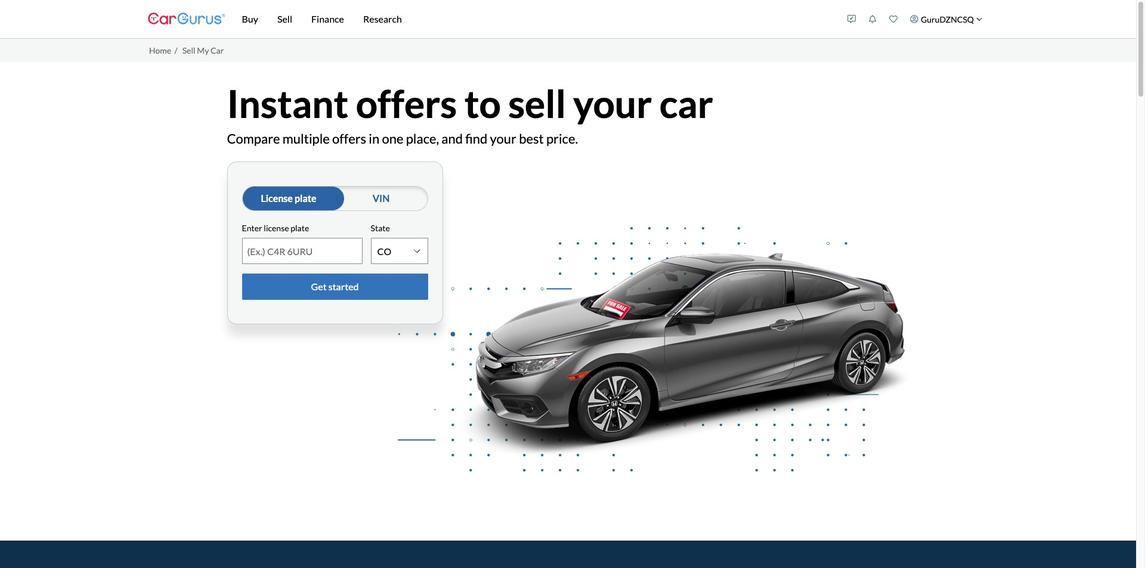 Task type: describe. For each thing, give the bounding box(es) containing it.
add a car review image
[[848, 15, 857, 23]]

price.
[[547, 131, 578, 147]]

state
[[371, 223, 390, 233]]

best
[[519, 131, 544, 147]]

finance
[[312, 13, 344, 24]]

compare
[[227, 131, 280, 147]]

home
[[149, 45, 171, 55]]

get
[[311, 281, 327, 293]]

home link
[[149, 45, 171, 55]]

instant offers to sell your car main content
[[139, 62, 998, 569]]

/
[[175, 45, 178, 55]]

started
[[329, 281, 359, 293]]

car
[[660, 80, 714, 126]]

get started button
[[242, 274, 428, 301]]

license plate
[[261, 193, 317, 204]]

get started
[[311, 281, 359, 293]]

1 horizontal spatial your
[[574, 80, 653, 126]]

sell button
[[268, 0, 302, 38]]

to
[[465, 80, 501, 126]]

gray car image
[[398, 206, 910, 494]]

menu bar containing buy
[[225, 0, 842, 38]]

gurudzncsq button
[[905, 2, 989, 36]]

buy
[[242, 13, 258, 24]]

Enter license plate field
[[243, 239, 362, 264]]

enter
[[242, 223, 262, 233]]

one
[[382, 131, 404, 147]]

find
[[466, 131, 488, 147]]

multiple
[[283, 131, 330, 147]]

sell
[[509, 80, 566, 126]]



Task type: locate. For each thing, give the bounding box(es) containing it.
gurudzncsq menu
[[842, 2, 989, 36]]

buy button
[[232, 0, 268, 38]]

instant
[[227, 80, 349, 126]]

car
[[211, 45, 224, 55]]

place,
[[406, 131, 439, 147]]

0 vertical spatial sell
[[278, 13, 292, 24]]

research button
[[354, 0, 412, 38]]

open notifications image
[[869, 15, 878, 23]]

gurudzncsq
[[921, 14, 975, 24]]

menu bar
[[225, 0, 842, 38]]

and
[[442, 131, 463, 147]]

cargurus logo homepage link image
[[148, 2, 225, 36]]

0 vertical spatial your
[[574, 80, 653, 126]]

sell right buy
[[278, 13, 292, 24]]

user icon image
[[911, 15, 919, 23]]

in
[[369, 131, 380, 147]]

0 horizontal spatial your
[[490, 131, 517, 147]]

instant offers to sell your car compare multiple offers in one place, and find your best price.
[[227, 80, 714, 147]]

plate
[[295, 193, 317, 204], [291, 223, 309, 233]]

vin
[[373, 193, 390, 204]]

1 vertical spatial your
[[490, 131, 517, 147]]

1 horizontal spatial sell
[[278, 13, 292, 24]]

saved cars image
[[890, 15, 899, 23]]

offers up "one"
[[356, 80, 457, 126]]

gurudzncsq menu item
[[905, 2, 989, 36]]

1 vertical spatial sell
[[182, 45, 196, 55]]

sell right the /
[[182, 45, 196, 55]]

finance button
[[302, 0, 354, 38]]

sell inside dropdown button
[[278, 13, 292, 24]]

license
[[261, 193, 293, 204]]

0 horizontal spatial sell
[[182, 45, 196, 55]]

1 vertical spatial plate
[[291, 223, 309, 233]]

0 vertical spatial offers
[[356, 80, 457, 126]]

research
[[363, 13, 402, 24]]

offers left in
[[333, 131, 367, 147]]

1 vertical spatial offers
[[333, 131, 367, 147]]

my
[[197, 45, 209, 55]]

sell
[[278, 13, 292, 24], [182, 45, 196, 55]]

home / sell my car
[[149, 45, 224, 55]]

enter license plate
[[242, 223, 309, 233]]

license
[[264, 223, 289, 233]]

your
[[574, 80, 653, 126], [490, 131, 517, 147]]

cargurus logo homepage link link
[[148, 2, 225, 36]]

0 vertical spatial plate
[[295, 193, 317, 204]]

chevron down image
[[977, 16, 983, 22]]

offers
[[356, 80, 457, 126], [333, 131, 367, 147]]



Task type: vqa. For each thing, say whether or not it's contained in the screenshot.
the GuruDZNCSQ menu item
yes



